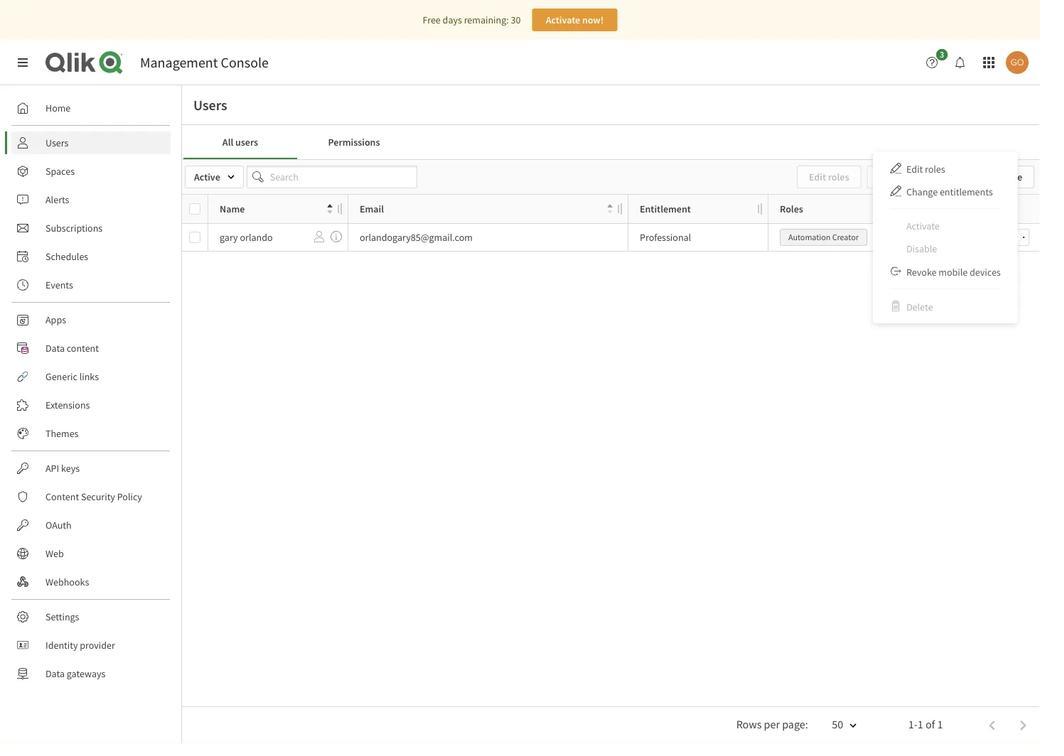 Task type: describe. For each thing, give the bounding box(es) containing it.
now!
[[582, 14, 604, 26]]

users
[[235, 136, 258, 148]]

disable
[[907, 243, 938, 255]]

days
[[443, 14, 462, 26]]

activate now! link
[[532, 9, 618, 31]]

activate now!
[[546, 14, 604, 26]]

change entitlements button
[[879, 180, 1013, 203]]

orlando
[[240, 231, 273, 244]]

Search text field
[[247, 166, 417, 188]]

generic links link
[[11, 366, 171, 388]]

oauth link
[[11, 514, 171, 537]]

of
[[926, 718, 935, 732]]

rows per page:
[[737, 718, 808, 732]]

page:
[[782, 718, 808, 732]]

generic
[[46, 371, 77, 383]]

security
[[81, 491, 115, 504]]

data content
[[46, 342, 99, 355]]

data content link
[[11, 337, 171, 360]]

email button
[[360, 199, 613, 219]]

schedules
[[46, 250, 88, 263]]

management console element
[[140, 54, 269, 71]]

automation creator
[[789, 232, 859, 243]]

home link
[[11, 97, 171, 119]]

webhooks
[[46, 576, 89, 589]]

spaces
[[46, 165, 75, 178]]

change
[[907, 185, 938, 198]]

events
[[46, 279, 73, 292]]

name
[[220, 203, 245, 215]]

webhooks link
[[11, 571, 171, 594]]

gateways
[[67, 668, 106, 681]]

entitlements
[[940, 185, 993, 198]]

alerts link
[[11, 188, 171, 211]]

subscriptions
[[46, 222, 103, 235]]

disable button
[[879, 238, 1013, 260]]

oauth
[[46, 519, 72, 532]]

identity
[[46, 639, 78, 652]]

users inside users "link"
[[46, 137, 69, 149]]

schedules link
[[11, 245, 171, 268]]

entitlement
[[640, 203, 691, 215]]

delete button
[[879, 295, 1013, 318]]

tab list containing all users
[[183, 125, 1039, 159]]

extensions link
[[11, 394, 171, 417]]

automation
[[789, 232, 831, 243]]

management console
[[140, 54, 269, 71]]

permissions
[[328, 136, 380, 148]]

all users button
[[183, 125, 297, 159]]

roles
[[925, 163, 946, 175]]

apps link
[[11, 309, 171, 331]]

name button
[[220, 199, 333, 219]]

generic links
[[46, 371, 99, 383]]

professional
[[640, 231, 691, 244]]

gary orlando image
[[1006, 51, 1029, 74]]

policy
[[117, 491, 142, 504]]

per
[[764, 718, 780, 732]]

api keys link
[[11, 457, 171, 480]]

web link
[[11, 543, 171, 565]]

gary
[[220, 231, 238, 244]]

1 1 from the left
[[918, 718, 924, 732]]

orlandogary85@gmail.com
[[360, 231, 473, 244]]

free days remaining: 30
[[423, 14, 521, 26]]

status button
[[967, 199, 1041, 219]]

provider
[[80, 639, 115, 652]]

activate button
[[879, 215, 1013, 238]]

themes
[[46, 427, 79, 440]]

2 1 from the left
[[938, 718, 943, 732]]

all users
[[223, 136, 258, 148]]

revoke mobile devices button
[[879, 260, 1013, 283]]

close sidebar menu image
[[17, 57, 28, 68]]

settings link
[[11, 606, 171, 629]]

content security policy
[[46, 491, 142, 504]]

3
[[940, 49, 945, 60]]

api keys
[[46, 462, 80, 475]]

status
[[967, 203, 994, 215]]

3 button
[[921, 49, 952, 74]]

data gateways link
[[11, 663, 171, 686]]



Task type: vqa. For each thing, say whether or not it's contained in the screenshot.
Permissions
yes



Task type: locate. For each thing, give the bounding box(es) containing it.
edit roles
[[907, 163, 946, 175]]

home
[[46, 102, 71, 115]]

permissions button
[[297, 125, 411, 159]]

delete
[[907, 301, 933, 313]]

1 horizontal spatial activate
[[907, 220, 940, 233]]

1 left of at the right of the page
[[918, 718, 924, 732]]

users link
[[11, 132, 171, 154]]

0 vertical spatial users
[[193, 96, 227, 114]]

1 horizontal spatial users
[[193, 96, 227, 114]]

1 vertical spatial activate
[[907, 220, 940, 233]]

content
[[67, 342, 99, 355]]

mobile
[[939, 266, 968, 279]]

invite button
[[986, 166, 1035, 188]]

activate up disable
[[907, 220, 940, 233]]

2 data from the top
[[46, 668, 65, 681]]

1 horizontal spatial 1
[[938, 718, 943, 732]]

activate left now! at top
[[546, 14, 580, 26]]

identity provider link
[[11, 634, 171, 657]]

navigation pane element
[[0, 91, 181, 691]]

1 vertical spatial data
[[46, 668, 65, 681]]

tab panel
[[182, 159, 1041, 745]]

1-1 of 1
[[909, 718, 943, 732]]

spaces link
[[11, 160, 171, 183]]

1 right of at the right of the page
[[938, 718, 943, 732]]

0 horizontal spatial users
[[46, 137, 69, 149]]

revoke mobile devices
[[907, 266, 1001, 279]]

users up spaces
[[46, 137, 69, 149]]

invite
[[998, 171, 1023, 183]]

identity provider
[[46, 639, 115, 652]]

free
[[423, 14, 441, 26]]

rows
[[737, 718, 762, 732]]

content security policy link
[[11, 486, 171, 509]]

50
[[832, 718, 844, 732]]

settings
[[46, 611, 79, 624]]

data
[[46, 342, 65, 355], [46, 668, 65, 681]]

themes link
[[11, 422, 171, 445]]

1
[[918, 718, 924, 732], [938, 718, 943, 732]]

data for data gateways
[[46, 668, 65, 681]]

data gateways
[[46, 668, 106, 681]]

data left content
[[46, 342, 65, 355]]

extensions
[[46, 399, 90, 412]]

links
[[79, 371, 99, 383]]

apps
[[46, 314, 66, 326]]

email
[[360, 203, 384, 215]]

activate for activate now!
[[546, 14, 580, 26]]

30
[[511, 14, 521, 26]]

management
[[140, 54, 218, 71]]

devices
[[970, 266, 1001, 279]]

subscriptions link
[[11, 217, 171, 240]]

1-
[[909, 718, 918, 732]]

roles
[[780, 203, 804, 215]]

data for data content
[[46, 342, 65, 355]]

0 vertical spatial data
[[46, 342, 65, 355]]

all
[[223, 136, 233, 148]]

tab list
[[183, 125, 1039, 159]]

activate inside button
[[907, 220, 940, 233]]

gary orlando
[[220, 231, 273, 244]]

0 horizontal spatial 1
[[918, 718, 924, 732]]

active
[[194, 171, 220, 183]]

events link
[[11, 274, 171, 297]]

1 data from the top
[[46, 342, 65, 355]]

keys
[[61, 462, 80, 475]]

revoke
[[907, 266, 937, 279]]

api
[[46, 462, 59, 475]]

remaining:
[[464, 14, 509, 26]]

console
[[221, 54, 269, 71]]

data down identity
[[46, 668, 65, 681]]

creator
[[833, 232, 859, 243]]

activate for activate
[[907, 220, 940, 233]]

web
[[46, 548, 64, 560]]

change entitlements
[[907, 185, 993, 198]]

0 vertical spatial activate
[[546, 14, 580, 26]]

0 horizontal spatial activate
[[546, 14, 580, 26]]

50 button
[[815, 714, 866, 739]]

tab panel containing rows per page:
[[182, 159, 1041, 745]]

users
[[193, 96, 227, 114], [46, 137, 69, 149]]

activate
[[546, 14, 580, 26], [907, 220, 940, 233]]

users up all
[[193, 96, 227, 114]]

edit
[[907, 163, 923, 175]]

1 vertical spatial users
[[46, 137, 69, 149]]

alerts
[[46, 193, 69, 206]]

Active field
[[185, 166, 244, 188]]



